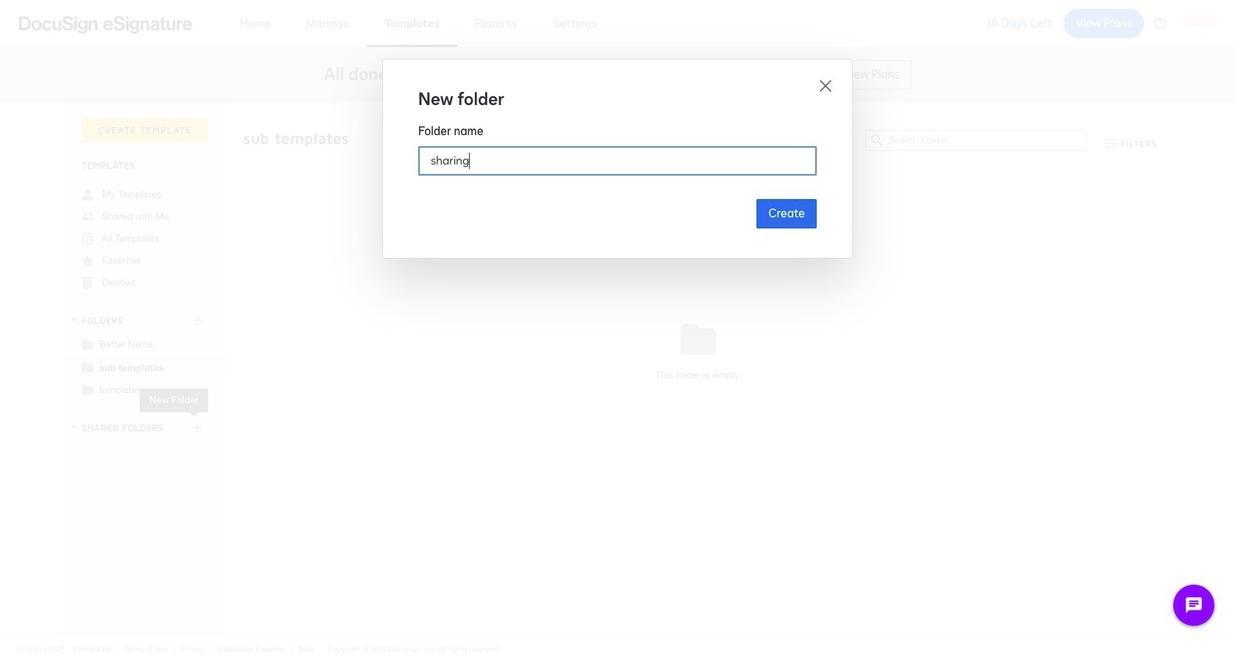 Task type: describe. For each thing, give the bounding box(es) containing it.
shared image
[[82, 211, 93, 223]]

more info region
[[0, 633, 1235, 665]]

user image
[[82, 189, 93, 201]]

folder image
[[82, 338, 93, 350]]

view folders image
[[68, 315, 80, 326]]

templates image
[[82, 233, 93, 245]]

star filled image
[[82, 255, 93, 267]]

docusign esignature image
[[19, 16, 193, 33]]

2 folder image from the top
[[82, 384, 93, 396]]



Task type: locate. For each thing, give the bounding box(es) containing it.
1 folder image from the top
[[82, 361, 93, 373]]

trash image
[[82, 277, 93, 289]]

view shared folders image
[[68, 422, 80, 434]]

1 vertical spatial folder image
[[82, 384, 93, 396]]

Enter folder name text field
[[419, 147, 816, 175]]

0 vertical spatial folder image
[[82, 361, 93, 373]]

Search Folder text field
[[889, 131, 1086, 150]]

folder image
[[82, 361, 93, 373], [82, 384, 93, 396]]



Task type: vqa. For each thing, say whether or not it's contained in the screenshot.
the bottommost folder icon
yes



